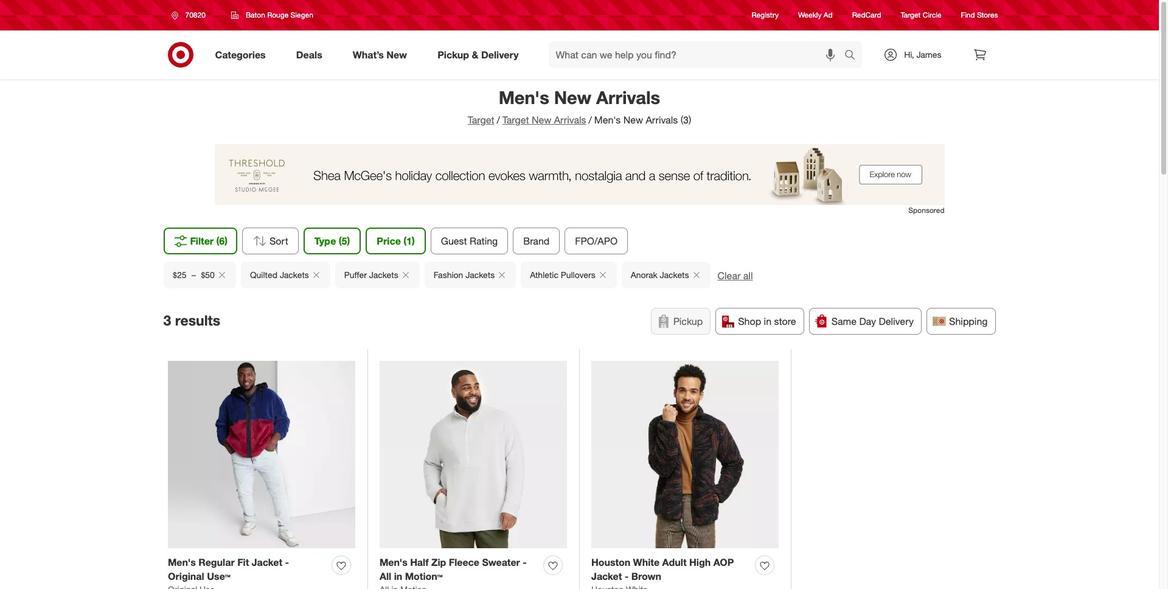 Task type: describe. For each thing, give the bounding box(es) containing it.
anorak jackets button
[[622, 262, 710, 288]]

$25  –  $50 button
[[163, 262, 236, 288]]

what's
[[353, 48, 384, 61]]

use™
[[207, 570, 231, 582]]

all
[[380, 570, 391, 582]]

pickup & delivery link
[[427, 41, 534, 68]]

in inside shop in store 'button'
[[764, 315, 772, 327]]

- inside men's regular fit jacket - original use™
[[285, 556, 289, 568]]

men's for regular
[[168, 556, 196, 568]]

find stores
[[961, 11, 998, 20]]

$25  –  $50
[[173, 270, 214, 280]]

(1)
[[404, 235, 415, 247]]

adult
[[663, 556, 687, 568]]

redcard link
[[853, 10, 882, 20]]

target new arrivals link
[[503, 114, 586, 126]]

men's half zip fleece sweater - all in motion™ link
[[380, 556, 539, 583]]

- inside houston white adult high aop jacket - brown
[[625, 570, 629, 582]]

men's for new
[[499, 86, 549, 108]]

rating
[[470, 235, 498, 247]]

type (5)
[[315, 235, 350, 247]]

(5)
[[339, 235, 350, 247]]

houston white adult high aop jacket - brown
[[592, 556, 734, 582]]

siegen
[[291, 10, 313, 19]]

aop
[[714, 556, 734, 568]]

white
[[633, 556, 660, 568]]

weekly ad link
[[799, 10, 833, 20]]

guest rating button
[[431, 228, 508, 254]]

half
[[410, 556, 429, 568]]

categories
[[215, 48, 266, 61]]

original
[[168, 570, 204, 582]]

fashion jackets
[[433, 270, 495, 280]]

jacket inside houston white adult high aop jacket - brown
[[592, 570, 622, 582]]

guest rating
[[441, 235, 498, 247]]

men's regular fit jacket - original use™
[[168, 556, 289, 582]]

houston white adult high aop jacket - brown link
[[592, 556, 750, 583]]

high
[[690, 556, 711, 568]]

puffer jackets button
[[335, 262, 419, 288]]

fit
[[237, 556, 249, 568]]

weekly ad
[[799, 11, 833, 20]]

filter (6)
[[190, 235, 228, 247]]

filter
[[190, 235, 214, 247]]

delivery for same day delivery
[[879, 315, 914, 327]]

day
[[860, 315, 876, 327]]

2 horizontal spatial target
[[901, 11, 921, 20]]

sort
[[270, 235, 288, 247]]

clear
[[718, 270, 741, 282]]

sort button
[[242, 228, 299, 254]]

70820
[[185, 10, 206, 19]]

baton
[[246, 10, 265, 19]]

results
[[175, 311, 220, 328]]

type
[[315, 235, 336, 247]]

filter (6) button
[[163, 228, 237, 254]]

&
[[472, 48, 479, 61]]

regular
[[199, 556, 235, 568]]

anorak
[[631, 270, 657, 280]]

all
[[743, 270, 753, 282]]

(6)
[[216, 235, 228, 247]]

(3)
[[681, 114, 692, 126]]

what's new
[[353, 48, 407, 61]]

fpo/apo
[[575, 235, 618, 247]]

price
[[377, 235, 401, 247]]

puffer
[[344, 270, 367, 280]]

fashion jackets button
[[424, 262, 516, 288]]

categories link
[[205, 41, 281, 68]]

jacket inside men's regular fit jacket - original use™
[[252, 556, 282, 568]]

houston
[[592, 556, 631, 568]]

delivery for pickup & delivery
[[481, 48, 519, 61]]

weekly
[[799, 11, 822, 20]]

search
[[839, 50, 869, 62]]

find stores link
[[961, 10, 998, 20]]

sponsored
[[909, 206, 945, 215]]

pickup for pickup
[[674, 315, 703, 327]]

fashion
[[433, 270, 463, 280]]

baton rouge siegen button
[[223, 4, 321, 26]]

shipping
[[950, 315, 988, 327]]

men's half zip fleece sweater - all in motion™
[[380, 556, 527, 582]]

pickup button
[[651, 308, 711, 335]]



Task type: locate. For each thing, give the bounding box(es) containing it.
0 horizontal spatial jacket
[[252, 556, 282, 568]]

delivery right day
[[879, 315, 914, 327]]

3 jackets from the left
[[465, 270, 495, 280]]

jackets
[[280, 270, 309, 280], [369, 270, 398, 280], [465, 270, 495, 280], [660, 270, 689, 280]]

shipping button
[[927, 308, 996, 335]]

athletic pullovers button
[[521, 262, 617, 288]]

rouge
[[267, 10, 289, 19]]

pickup left &
[[438, 48, 469, 61]]

quilted
[[250, 270, 277, 280]]

2 / from the left
[[589, 114, 592, 126]]

search button
[[839, 41, 869, 71]]

2 horizontal spatial -
[[625, 570, 629, 582]]

brand
[[524, 235, 550, 247]]

in right all
[[394, 570, 402, 582]]

0 horizontal spatial delivery
[[481, 48, 519, 61]]

2 jackets from the left
[[369, 270, 398, 280]]

jackets inside fashion jackets button
[[465, 270, 495, 280]]

clear all
[[718, 270, 753, 282]]

men's new arrivals target / target new arrivals / men's new arrivals (3)
[[468, 86, 692, 126]]

hi, james
[[905, 49, 942, 60]]

jackets inside anorak jackets button
[[660, 270, 689, 280]]

registry link
[[752, 10, 779, 20]]

new up the target new arrivals link at the top of page
[[554, 86, 592, 108]]

1 vertical spatial pickup
[[674, 315, 703, 327]]

houston white adult high aop jacket - brown image
[[592, 361, 779, 549], [592, 361, 779, 549]]

new left (3) on the right of page
[[624, 114, 643, 126]]

zip
[[432, 556, 446, 568]]

in inside men's half zip fleece sweater - all in motion™
[[394, 570, 402, 582]]

What can we help you find? suggestions appear below search field
[[549, 41, 848, 68]]

ad
[[824, 11, 833, 20]]

jackets inside puffer jackets button
[[369, 270, 398, 280]]

shop
[[738, 315, 762, 327]]

0 horizontal spatial in
[[394, 570, 402, 582]]

-
[[285, 556, 289, 568], [523, 556, 527, 568], [625, 570, 629, 582]]

pickup down anorak jackets button
[[674, 315, 703, 327]]

deals
[[296, 48, 322, 61]]

jackets right puffer
[[369, 270, 398, 280]]

0 horizontal spatial target
[[468, 114, 495, 126]]

athletic pullovers
[[530, 270, 595, 280]]

find
[[961, 11, 975, 20]]

- right fit
[[285, 556, 289, 568]]

1 horizontal spatial jacket
[[592, 570, 622, 582]]

stores
[[977, 11, 998, 20]]

jackets for puffer jackets
[[369, 270, 398, 280]]

jackets right quilted
[[280, 270, 309, 280]]

what's new link
[[343, 41, 422, 68]]

$50
[[201, 270, 214, 280]]

0 horizontal spatial pickup
[[438, 48, 469, 61]]

pickup for pickup & delivery
[[438, 48, 469, 61]]

quilted jackets
[[250, 270, 309, 280]]

1 vertical spatial delivery
[[879, 315, 914, 327]]

men's half zip fleece sweater - all in motion™ image
[[380, 361, 567, 549], [380, 361, 567, 549]]

clear all button
[[718, 269, 753, 283]]

men's inside men's regular fit jacket - original use™
[[168, 556, 196, 568]]

$25
[[173, 270, 186, 280]]

1 horizontal spatial pickup
[[674, 315, 703, 327]]

1 horizontal spatial -
[[523, 556, 527, 568]]

jackets inside quilted jackets "button"
[[280, 270, 309, 280]]

1 horizontal spatial delivery
[[879, 315, 914, 327]]

1 jackets from the left
[[280, 270, 309, 280]]

sweater
[[482, 556, 520, 568]]

anorak jackets
[[631, 270, 689, 280]]

jacket right fit
[[252, 556, 282, 568]]

4 jackets from the left
[[660, 270, 689, 280]]

delivery inside button
[[879, 315, 914, 327]]

delivery right &
[[481, 48, 519, 61]]

registry
[[752, 11, 779, 20]]

brown
[[632, 570, 662, 582]]

1 horizontal spatial in
[[764, 315, 772, 327]]

hi,
[[905, 49, 915, 60]]

men's
[[499, 86, 549, 108], [595, 114, 621, 126], [168, 556, 196, 568], [380, 556, 408, 568]]

delivery
[[481, 48, 519, 61], [879, 315, 914, 327]]

in left store
[[764, 315, 772, 327]]

1 / from the left
[[497, 114, 500, 126]]

jackets for anorak jackets
[[660, 270, 689, 280]]

shop in store
[[738, 315, 797, 327]]

pickup & delivery
[[438, 48, 519, 61]]

0 vertical spatial in
[[764, 315, 772, 327]]

men's inside men's half zip fleece sweater - all in motion™
[[380, 556, 408, 568]]

fleece
[[449, 556, 480, 568]]

pickup
[[438, 48, 469, 61], [674, 315, 703, 327]]

0 vertical spatial pickup
[[438, 48, 469, 61]]

advertisement region
[[215, 144, 945, 205]]

same day delivery button
[[809, 308, 922, 335]]

jackets for quilted jackets
[[280, 270, 309, 280]]

price (1)
[[377, 235, 415, 247]]

1 horizontal spatial target
[[503, 114, 529, 126]]

1 horizontal spatial /
[[589, 114, 592, 126]]

3
[[163, 311, 171, 328]]

brand button
[[513, 228, 560, 254]]

target link
[[468, 114, 495, 126]]

arrivals
[[596, 86, 660, 108], [554, 114, 586, 126], [646, 114, 678, 126]]

1 vertical spatial in
[[394, 570, 402, 582]]

jacket down houston
[[592, 570, 622, 582]]

jackets right anorak
[[660, 270, 689, 280]]

/ right target link
[[497, 114, 500, 126]]

jackets right fashion
[[465, 270, 495, 280]]

0 vertical spatial jacket
[[252, 556, 282, 568]]

0 vertical spatial delivery
[[481, 48, 519, 61]]

shop in store button
[[716, 308, 804, 335]]

men's regular fit jacket - original use™ image
[[168, 361, 355, 549], [168, 361, 355, 549]]

same day delivery
[[832, 315, 914, 327]]

0 horizontal spatial -
[[285, 556, 289, 568]]

- left brown on the bottom of page
[[625, 570, 629, 582]]

men's for half
[[380, 556, 408, 568]]

in
[[764, 315, 772, 327], [394, 570, 402, 582]]

fpo/apo button
[[565, 228, 628, 254]]

same
[[832, 315, 857, 327]]

james
[[917, 49, 942, 60]]

target
[[901, 11, 921, 20], [468, 114, 495, 126], [503, 114, 529, 126]]

70820 button
[[163, 4, 218, 26]]

new right target link
[[532, 114, 552, 126]]

pullovers
[[561, 270, 595, 280]]

circle
[[923, 11, 942, 20]]

3 results
[[163, 311, 220, 328]]

/ right the target new arrivals link at the top of page
[[589, 114, 592, 126]]

target circle link
[[901, 10, 942, 20]]

puffer jackets
[[344, 270, 398, 280]]

new right what's
[[387, 48, 407, 61]]

pickup inside button
[[674, 315, 703, 327]]

guest
[[441, 235, 467, 247]]

1 vertical spatial jacket
[[592, 570, 622, 582]]

- inside men's half zip fleece sweater - all in motion™
[[523, 556, 527, 568]]

deals link
[[286, 41, 338, 68]]

jackets for fashion jackets
[[465, 270, 495, 280]]

- right sweater
[[523, 556, 527, 568]]

0 horizontal spatial /
[[497, 114, 500, 126]]



Task type: vqa. For each thing, say whether or not it's contained in the screenshot.
left Jacket
yes



